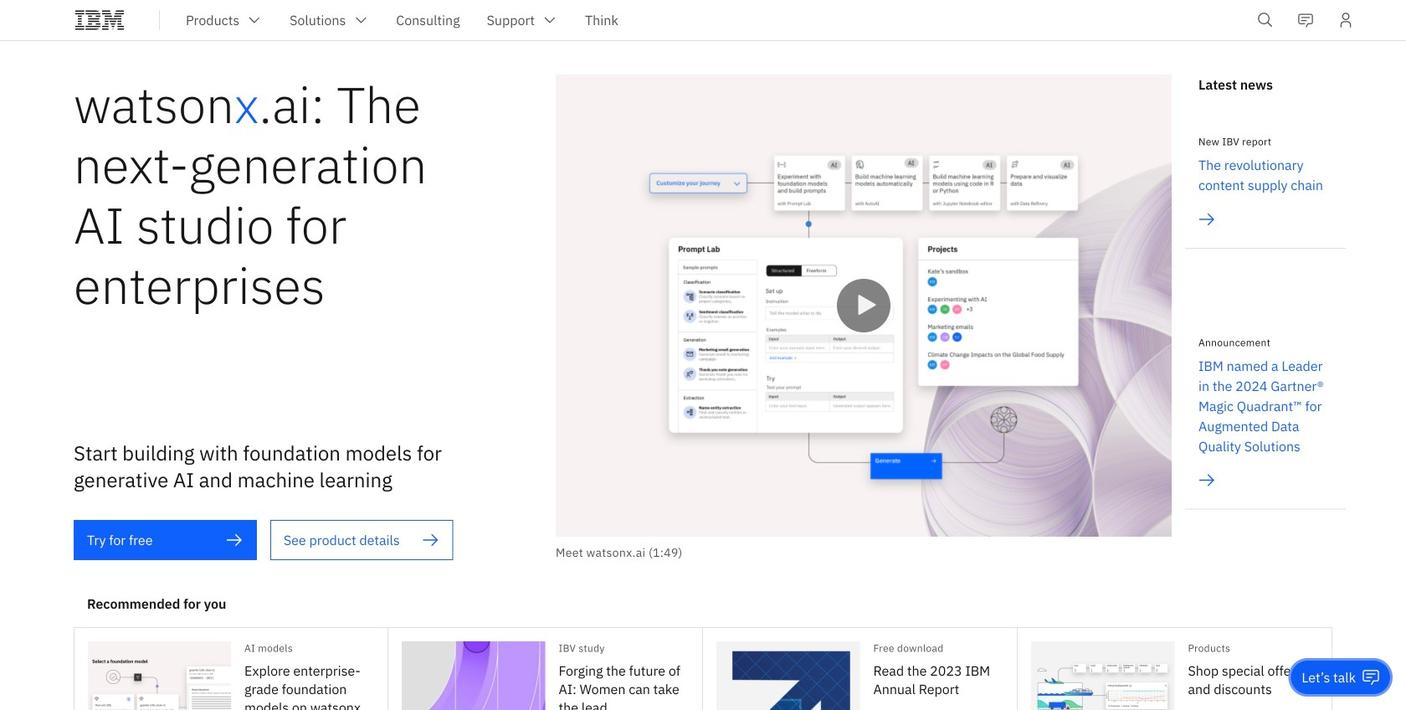 Task type: vqa. For each thing, say whether or not it's contained in the screenshot.
Let's talk element
yes



Task type: describe. For each thing, give the bounding box(es) containing it.
let's talk element
[[1302, 668, 1356, 687]]



